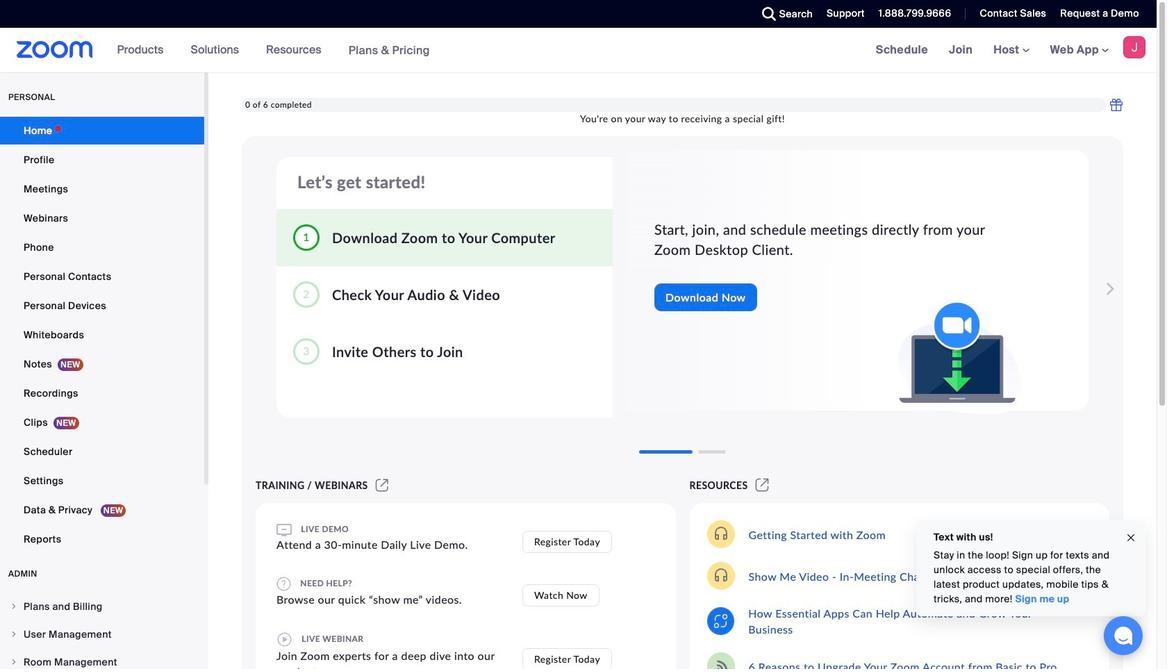 Task type: locate. For each thing, give the bounding box(es) containing it.
1 vertical spatial right image
[[10, 658, 18, 667]]

right image
[[10, 603, 18, 611]]

2 right image from the top
[[10, 658, 18, 667]]

window new image
[[754, 480, 772, 491]]

0 vertical spatial right image
[[10, 630, 18, 639]]

0 vertical spatial menu item
[[0, 594, 204, 620]]

close image
[[1126, 530, 1137, 546]]

1 menu item from the top
[[0, 594, 204, 620]]

2 vertical spatial menu item
[[0, 649, 204, 669]]

right image
[[10, 630, 18, 639], [10, 658, 18, 667]]

right image for 2nd menu item from the bottom of the admin menu menu at the bottom left of page
[[10, 630, 18, 639]]

1 right image from the top
[[10, 630, 18, 639]]

3 menu item from the top
[[0, 649, 204, 669]]

zoom logo image
[[17, 41, 93, 58]]

1 vertical spatial menu item
[[0, 621, 204, 648]]

profile picture image
[[1124, 36, 1146, 58]]

banner
[[0, 28, 1157, 73]]

menu item
[[0, 594, 204, 620], [0, 621, 204, 648], [0, 649, 204, 669]]



Task type: describe. For each thing, give the bounding box(es) containing it.
open chat image
[[1114, 626, 1134, 646]]

admin menu menu
[[0, 594, 204, 669]]

personal menu menu
[[0, 117, 204, 555]]

right image for third menu item from the top of the admin menu menu at the bottom left of page
[[10, 658, 18, 667]]

next image
[[1099, 275, 1119, 303]]

meetings navigation
[[866, 28, 1157, 73]]

window new image
[[374, 480, 391, 491]]

product information navigation
[[107, 28, 441, 73]]

2 menu item from the top
[[0, 621, 204, 648]]



Task type: vqa. For each thing, say whether or not it's contained in the screenshot.
User photo
no



